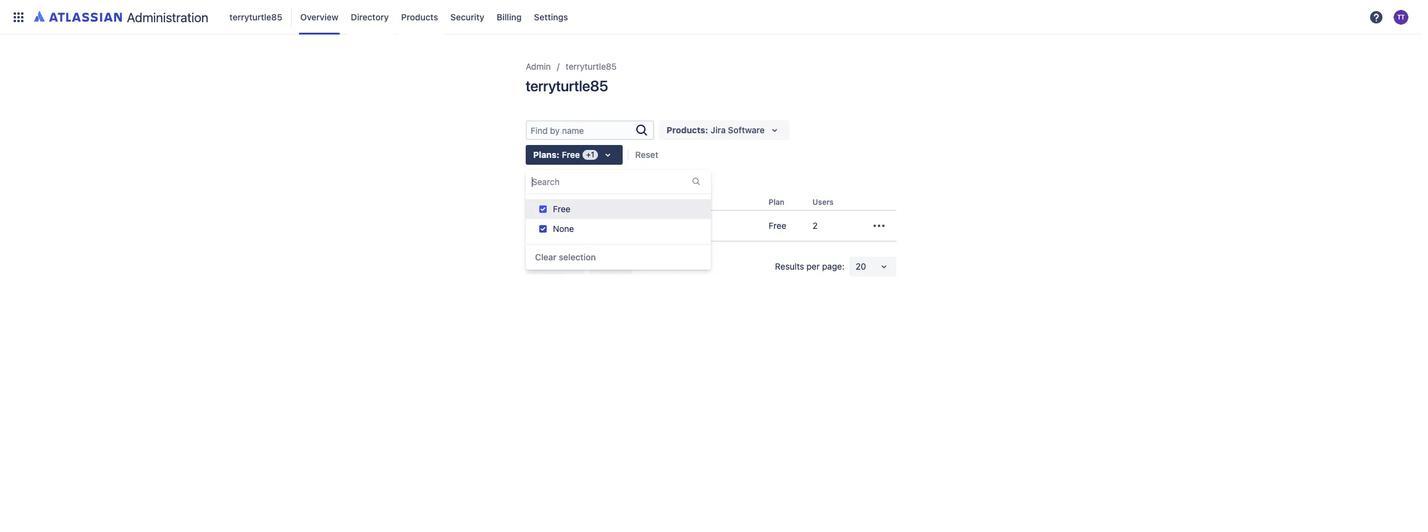 Task type: describe. For each thing, give the bounding box(es) containing it.
appswitcher icon image
[[11, 10, 26, 24]]

0 vertical spatial free
[[562, 150, 580, 160]]

account image
[[1394, 10, 1409, 24]]

2 horizontal spatial 1
[[662, 262, 665, 272]]

reset button
[[629, 145, 666, 165]]

jira software image
[[528, 216, 548, 236]]

clear selection
[[535, 252, 596, 263]]

selection
[[559, 252, 596, 263]]

settings link
[[530, 7, 572, 27]]

plans
[[533, 150, 557, 160]]

next image
[[616, 260, 631, 275]]

open image
[[877, 260, 892, 275]]

1-1 of 1 result
[[637, 262, 690, 272]]

none
[[553, 224, 574, 234]]

1 vertical spatial result
[[668, 262, 690, 272]]

20
[[856, 262, 866, 272]]

products link
[[398, 7, 442, 27]]

0 vertical spatial result
[[570, 174, 594, 185]]

clear selection button
[[528, 248, 603, 268]]

1 vertical spatial free
[[553, 204, 571, 214]]

page:
[[822, 262, 845, 272]]

1 for showing
[[563, 174, 568, 185]]

clear
[[535, 252, 557, 263]]

showing
[[526, 174, 561, 185]]

billing
[[497, 11, 522, 22]]

0 horizontal spatial 2
[[622, 174, 628, 185]]

: for plans
[[557, 150, 559, 160]]

: for products
[[705, 125, 708, 135]]

per
[[807, 262, 820, 272]]

help icon image
[[1369, 10, 1384, 24]]

results
[[775, 262, 804, 272]]

administration banner
[[0, 0, 1422, 35]]

administration link
[[30, 7, 213, 27]]



Task type: vqa. For each thing, say whether or not it's contained in the screenshot.
ACTIVITY, inside the Your organization's audit log tracks activities that occurred from your organization and across your sites within the past 180 days. For product-specific activity, visit the product's audit log.
no



Task type: locate. For each thing, give the bounding box(es) containing it.
products : jira software
[[667, 125, 765, 135]]

free
[[562, 150, 580, 160], [553, 204, 571, 214], [769, 221, 786, 231]]

0 horizontal spatial :
[[557, 150, 559, 160]]

0 vertical spatial 2
[[622, 174, 628, 185]]

1 horizontal spatial 2
[[813, 221, 818, 231]]

search image
[[635, 123, 649, 138]]

jira software https://terryturtle85.atlassian.net
[[554, 216, 669, 236]]

1 right 1-
[[662, 262, 665, 272]]

1 horizontal spatial 1
[[645, 262, 649, 272]]

2 vertical spatial terryturtle85
[[526, 77, 608, 95]]

overview
[[300, 11, 339, 22]]

search
[[532, 177, 560, 187]]

0 horizontal spatial 1
[[563, 174, 568, 185]]

1 horizontal spatial :
[[705, 125, 708, 135]]

1 vertical spatial products
[[667, 125, 705, 135]]

settings
[[534, 11, 568, 22]]

admin link
[[526, 59, 551, 74]]

plan
[[769, 198, 785, 207]]

result
[[570, 174, 594, 185], [668, 262, 690, 272]]

1 horizontal spatial software
[[728, 125, 765, 135]]

0 horizontal spatial software
[[571, 216, 607, 226]]

overview link
[[297, 7, 342, 27]]

product
[[526, 198, 555, 207]]

0 horizontal spatial of
[[612, 174, 620, 185]]

terryturtle85
[[229, 11, 282, 22], [566, 61, 617, 72], [526, 77, 608, 95]]

of right 1-
[[651, 262, 659, 272]]

0 horizontal spatial products
[[401, 11, 438, 22]]

1 horizontal spatial products
[[667, 125, 705, 135]]

0 vertical spatial terryturtle85 link
[[226, 7, 286, 27]]

1 horizontal spatial jira
[[711, 125, 726, 135]]

jira inside jira software https://terryturtle85.atlassian.net
[[554, 216, 569, 226]]

1 vertical spatial jira
[[554, 216, 569, 226]]

result left out
[[570, 174, 594, 185]]

products for products
[[401, 11, 438, 22]]

1 vertical spatial of
[[651, 262, 659, 272]]

products right "search" "icon"
[[667, 125, 705, 135]]

directory
[[351, 11, 389, 22]]

Search text field
[[527, 122, 635, 139]]

reset
[[635, 150, 659, 160]]

https://terryturtle85.atlassian.net
[[554, 227, 669, 236]]

0 vertical spatial :
[[705, 125, 708, 135]]

2 down users
[[813, 221, 818, 231]]

jira software image
[[528, 216, 548, 236]]

1 right search
[[563, 174, 568, 185]]

result right 1-
[[668, 262, 690, 272]]

products inside "link"
[[401, 11, 438, 22]]

admin
[[526, 61, 551, 72]]

1 horizontal spatial result
[[668, 262, 690, 272]]

jira
[[711, 125, 726, 135], [554, 216, 569, 226]]

billing link
[[493, 7, 525, 27]]

1 horizontal spatial of
[[651, 262, 659, 272]]

atlassian image
[[34, 9, 122, 23], [34, 9, 122, 23]]

products
[[401, 11, 438, 22], [667, 125, 705, 135]]

0 vertical spatial terryturtle85
[[229, 11, 282, 22]]

0 horizontal spatial jira
[[554, 216, 569, 226]]

2 vertical spatial free
[[769, 221, 786, 231]]

software
[[728, 125, 765, 135], [571, 216, 607, 226]]

of
[[612, 174, 620, 185], [651, 262, 659, 272]]

2
[[622, 174, 628, 185], [813, 221, 818, 231]]

1 right next image
[[645, 262, 649, 272]]

software inside jira software https://terryturtle85.atlassian.net
[[571, 216, 607, 226]]

1 vertical spatial terryturtle85
[[566, 61, 617, 72]]

1 vertical spatial :
[[557, 150, 559, 160]]

of right out
[[612, 174, 620, 185]]

0 vertical spatial software
[[728, 125, 765, 135]]

free up none
[[553, 204, 571, 214]]

1 vertical spatial software
[[571, 216, 607, 226]]

showing 1 result out of 2
[[526, 174, 630, 185]]

directory link
[[347, 7, 393, 27]]

out
[[596, 174, 609, 185]]

plans : free +1
[[533, 150, 595, 160]]

free left +1
[[562, 150, 580, 160]]

products left security
[[401, 11, 438, 22]]

products for products : jira software
[[667, 125, 705, 135]]

0 vertical spatial jira
[[711, 125, 726, 135]]

:
[[705, 125, 708, 135], [557, 150, 559, 160]]

1 for 1-
[[645, 262, 649, 272]]

security
[[451, 11, 484, 22]]

1 vertical spatial 2
[[813, 221, 818, 231]]

terryturtle85 inside global navigation "element"
[[229, 11, 282, 22]]

global navigation element
[[7, 0, 1366, 34]]

0 horizontal spatial result
[[570, 174, 594, 185]]

free down plan
[[769, 221, 786, 231]]

1-
[[637, 262, 645, 272]]

0 horizontal spatial terryturtle85 link
[[226, 7, 286, 27]]

administration
[[127, 10, 208, 24]]

0 vertical spatial products
[[401, 11, 438, 22]]

1
[[563, 174, 568, 185], [645, 262, 649, 272], [662, 262, 665, 272]]

previous image
[[527, 260, 542, 275]]

1 vertical spatial terryturtle85 link
[[566, 59, 617, 74]]

users
[[813, 198, 834, 207]]

terryturtle85 link
[[226, 7, 286, 27], [566, 59, 617, 74]]

results per page:
[[775, 262, 845, 272]]

+1
[[586, 150, 595, 159]]

0 vertical spatial of
[[612, 174, 620, 185]]

1 horizontal spatial terryturtle85 link
[[566, 59, 617, 74]]

security link
[[447, 7, 488, 27]]

2 right out
[[622, 174, 628, 185]]



